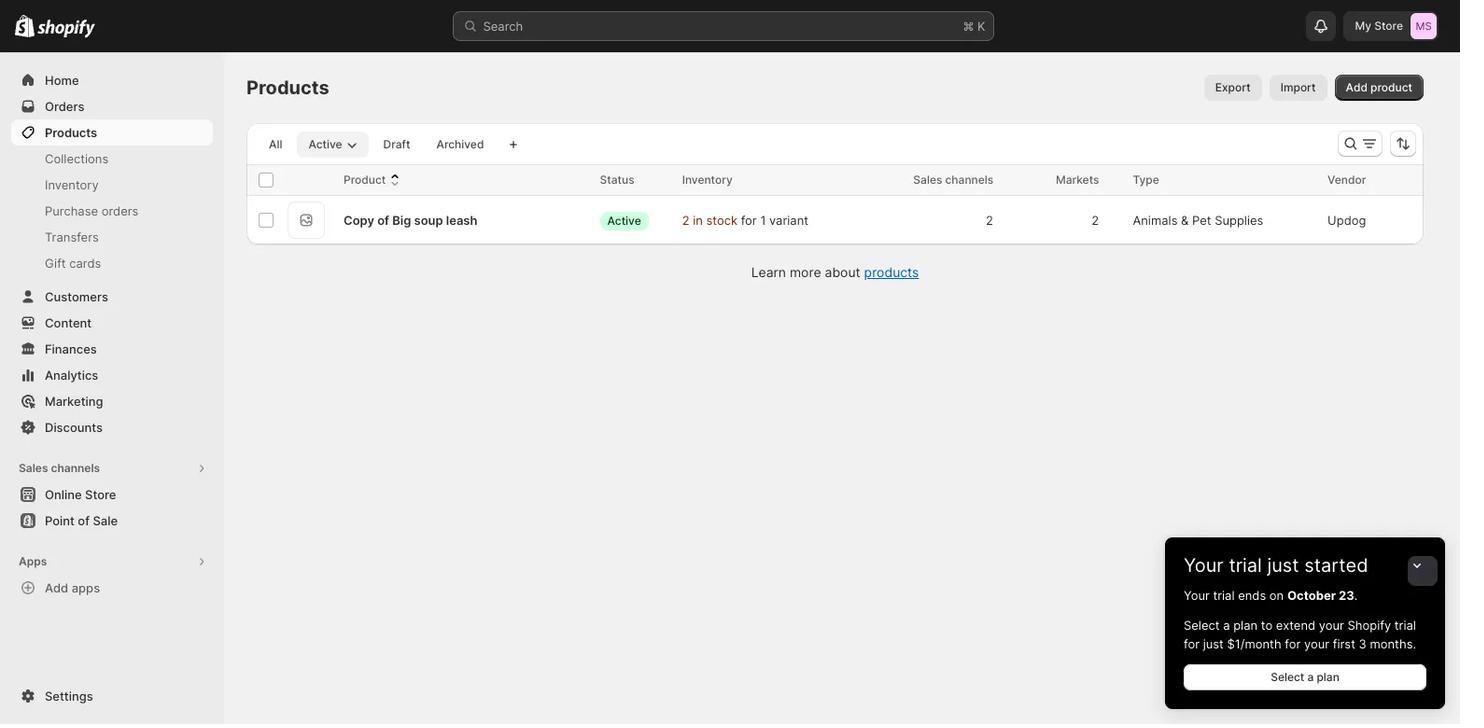 Task type: describe. For each thing, give the bounding box(es) containing it.
2 2 button from the left
[[1082, 202, 1122, 239]]

select a plan link
[[1184, 665, 1427, 691]]

active inside "dropdown button"
[[309, 137, 342, 151]]

1 vertical spatial products
[[45, 125, 97, 140]]

product button
[[344, 171, 405, 190]]

draft
[[383, 137, 410, 151]]

apps button
[[11, 549, 213, 575]]

import button
[[1270, 75, 1328, 101]]

k
[[978, 19, 986, 34]]

3 2 from the left
[[1092, 213, 1100, 228]]

product
[[344, 173, 386, 187]]

analytics link
[[11, 362, 213, 389]]

home
[[45, 73, 79, 88]]

draft link
[[372, 132, 422, 158]]

export button
[[1204, 75, 1262, 101]]

online
[[45, 488, 82, 502]]

copy
[[344, 213, 374, 228]]

.
[[1355, 588, 1358, 603]]

learn
[[751, 264, 786, 280]]

1 vertical spatial active
[[608, 213, 641, 227]]

just inside dropdown button
[[1268, 555, 1300, 577]]

learn more about products
[[751, 264, 919, 280]]

add apps
[[45, 581, 100, 596]]

type button
[[1133, 171, 1178, 190]]

2 2 from the left
[[986, 213, 994, 228]]

apps
[[19, 555, 47, 569]]

of for sale
[[78, 514, 90, 529]]

trial for just
[[1229, 555, 1263, 577]]

collections link
[[11, 146, 213, 172]]

1 vertical spatial your
[[1305, 637, 1330, 652]]

3
[[1359, 637, 1367, 652]]

sales inside sales channels button
[[19, 461, 48, 475]]

orders
[[45, 99, 84, 114]]

purchase orders link
[[11, 198, 213, 224]]

variant
[[770, 213, 809, 228]]

point of sale button
[[0, 508, 224, 534]]

select for select a plan
[[1271, 671, 1305, 685]]

archived
[[437, 137, 484, 151]]

your trial just started element
[[1166, 586, 1446, 710]]

orders
[[102, 204, 139, 219]]

type
[[1133, 173, 1160, 187]]

plan for select a plan
[[1317, 671, 1340, 685]]

inventory inside button
[[682, 173, 733, 187]]

select for select a plan to extend your shopify trial for just $1/month for your first 3 months.
[[1184, 618, 1220, 633]]

active button
[[297, 132, 368, 158]]

copy of big soup leash
[[344, 213, 478, 228]]

status
[[600, 173, 635, 187]]

0 horizontal spatial inventory
[[45, 177, 99, 192]]

just inside select a plan to extend your shopify trial for just $1/month for your first 3 months.
[[1203, 637, 1224, 652]]

marketing link
[[11, 389, 213, 415]]

customers link
[[11, 284, 213, 310]]

1 2 from the left
[[682, 213, 690, 228]]

sales channels inside button
[[19, 461, 100, 475]]

finances
[[45, 342, 97, 357]]

apps
[[72, 581, 100, 596]]

your trial ends on october 23 .
[[1184, 588, 1358, 603]]

cards
[[69, 256, 101, 271]]

select a plan to extend your shopify trial for just $1/month for your first 3 months.
[[1184, 618, 1417, 652]]

pet
[[1193, 213, 1212, 228]]

marketing
[[45, 394, 103, 409]]

$1/month
[[1228, 637, 1282, 652]]

all
[[269, 137, 282, 151]]

analytics
[[45, 368, 98, 383]]

1 horizontal spatial shopify image
[[38, 19, 95, 38]]

product
[[1371, 80, 1413, 94]]

your for your trial just started
[[1184, 555, 1224, 577]]

export
[[1216, 80, 1251, 94]]

2 in stock for 1 variant
[[682, 213, 809, 228]]

products link
[[864, 264, 919, 280]]

stock
[[707, 213, 738, 228]]

all link
[[258, 132, 294, 158]]

select a plan
[[1271, 671, 1340, 685]]

0 horizontal spatial for
[[741, 213, 757, 228]]

inventory button
[[682, 171, 752, 190]]

my
[[1356, 19, 1372, 33]]

vendor
[[1328, 173, 1367, 187]]

add product
[[1346, 80, 1413, 94]]

animals
[[1133, 213, 1178, 228]]

purchase
[[45, 204, 98, 219]]

point of sale
[[45, 514, 118, 529]]

your for your trial ends on october 23 .
[[1184, 588, 1210, 603]]

0 vertical spatial channels
[[946, 173, 994, 187]]

a for select a plan to extend your shopify trial for just $1/month for your first 3 months.
[[1224, 618, 1230, 633]]



Task type: vqa. For each thing, say whether or not it's contained in the screenshot.
text field
no



Task type: locate. For each thing, give the bounding box(es) containing it.
add left apps at the bottom left of the page
[[45, 581, 68, 596]]

in
[[693, 213, 703, 228]]

store up sale
[[85, 488, 116, 502]]

home link
[[11, 67, 213, 93]]

add for add apps
[[45, 581, 68, 596]]

0 vertical spatial products
[[247, 77, 329, 99]]

your inside dropdown button
[[1184, 555, 1224, 577]]

add left product
[[1346, 80, 1368, 94]]

plan down first
[[1317, 671, 1340, 685]]

1 2 button from the left
[[977, 202, 1016, 239]]

23
[[1339, 588, 1355, 603]]

for down extend
[[1285, 637, 1301, 652]]

1 vertical spatial select
[[1271, 671, 1305, 685]]

products up collections
[[45, 125, 97, 140]]

leash
[[446, 213, 478, 228]]

store
[[1375, 19, 1404, 33], [85, 488, 116, 502]]

animals & pet supplies
[[1133, 213, 1264, 228]]

0 horizontal spatial sales channels
[[19, 461, 100, 475]]

0 vertical spatial active
[[309, 137, 342, 151]]

1 horizontal spatial sales
[[914, 173, 943, 187]]

0 vertical spatial store
[[1375, 19, 1404, 33]]

to
[[1261, 618, 1273, 633]]

1 vertical spatial add
[[45, 581, 68, 596]]

import
[[1281, 80, 1316, 94]]

channels inside button
[[51, 461, 100, 475]]

1 vertical spatial store
[[85, 488, 116, 502]]

2 horizontal spatial for
[[1285, 637, 1301, 652]]

a inside select a plan to extend your shopify trial for just $1/month for your first 3 months.
[[1224, 618, 1230, 633]]

point of sale link
[[11, 508, 213, 534]]

0 vertical spatial sales channels
[[914, 173, 994, 187]]

copy of big soup leash link
[[344, 211, 478, 230]]

markets
[[1056, 173, 1100, 187]]

0 vertical spatial a
[[1224, 618, 1230, 633]]

sales channels button
[[11, 456, 213, 482]]

products link
[[11, 120, 213, 146]]

products
[[864, 264, 919, 280]]

on
[[1270, 588, 1284, 603]]

1 horizontal spatial plan
[[1317, 671, 1340, 685]]

0 vertical spatial your
[[1319, 618, 1345, 633]]

1 vertical spatial channels
[[51, 461, 100, 475]]

1 horizontal spatial inventory
[[682, 173, 733, 187]]

1 horizontal spatial for
[[1184, 637, 1200, 652]]

search
[[483, 19, 523, 34]]

more
[[790, 264, 821, 280]]

1
[[761, 213, 766, 228]]

a up $1/month
[[1224, 618, 1230, 633]]

content link
[[11, 310, 213, 336]]

1 horizontal spatial channels
[[946, 173, 994, 187]]

1 your from the top
[[1184, 555, 1224, 577]]

of inside button
[[78, 514, 90, 529]]

0 horizontal spatial products
[[45, 125, 97, 140]]

for left 1
[[741, 213, 757, 228]]

big
[[392, 213, 411, 228]]

1 vertical spatial of
[[78, 514, 90, 529]]

1 vertical spatial sales
[[19, 461, 48, 475]]

1 horizontal spatial 2 button
[[1082, 202, 1122, 239]]

add inside add apps button
[[45, 581, 68, 596]]

trial inside dropdown button
[[1229, 555, 1263, 577]]

finances link
[[11, 336, 213, 362]]

archived link
[[425, 132, 495, 158]]

&
[[1181, 213, 1189, 228]]

just left $1/month
[[1203, 637, 1224, 652]]

1 vertical spatial plan
[[1317, 671, 1340, 685]]

your left first
[[1305, 637, 1330, 652]]

customers
[[45, 290, 108, 304]]

first
[[1333, 637, 1356, 652]]

discounts link
[[11, 415, 213, 441]]

select inside select a plan to extend your shopify trial for just $1/month for your first 3 months.
[[1184, 618, 1220, 633]]

add inside add product link
[[1346, 80, 1368, 94]]

0 vertical spatial plan
[[1234, 618, 1258, 633]]

vendor button
[[1328, 171, 1385, 190]]

sales channels
[[914, 173, 994, 187], [19, 461, 100, 475]]

of for big
[[377, 213, 389, 228]]

inventory up purchase
[[45, 177, 99, 192]]

select inside the select a plan link
[[1271, 671, 1305, 685]]

online store
[[45, 488, 116, 502]]

0 horizontal spatial active
[[309, 137, 342, 151]]

supplies
[[1215, 213, 1264, 228]]

online store link
[[11, 482, 213, 508]]

1 horizontal spatial a
[[1308, 671, 1314, 685]]

0 vertical spatial your
[[1184, 555, 1224, 577]]

1 horizontal spatial add
[[1346, 80, 1368, 94]]

0 vertical spatial of
[[377, 213, 389, 228]]

2 horizontal spatial 2
[[1092, 213, 1100, 228]]

1 vertical spatial a
[[1308, 671, 1314, 685]]

settings
[[45, 689, 93, 704]]

0 vertical spatial just
[[1268, 555, 1300, 577]]

your up your trial ends on october 23 .
[[1184, 555, 1224, 577]]

2 your from the top
[[1184, 588, 1210, 603]]

0 vertical spatial sales
[[914, 173, 943, 187]]

1 horizontal spatial products
[[247, 77, 329, 99]]

1 vertical spatial sales channels
[[19, 461, 100, 475]]

of left the big
[[377, 213, 389, 228]]

inventory
[[682, 173, 733, 187], [45, 177, 99, 192]]

select
[[1184, 618, 1220, 633], [1271, 671, 1305, 685]]

your trial just started
[[1184, 555, 1369, 577]]

active down status
[[608, 213, 641, 227]]

about
[[825, 264, 861, 280]]

add apps button
[[11, 575, 213, 601]]

transfers link
[[11, 224, 213, 250]]

trial inside select a plan to extend your shopify trial for just $1/month for your first 3 months.
[[1395, 618, 1417, 633]]

0 horizontal spatial plan
[[1234, 618, 1258, 633]]

your trial just started button
[[1166, 538, 1446, 577]]

a
[[1224, 618, 1230, 633], [1308, 671, 1314, 685]]

add
[[1346, 80, 1368, 94], [45, 581, 68, 596]]

online store button
[[0, 482, 224, 508]]

products up all
[[247, 77, 329, 99]]

gift cards
[[45, 256, 101, 271]]

for
[[741, 213, 757, 228], [1184, 637, 1200, 652], [1285, 637, 1301, 652]]

your
[[1319, 618, 1345, 633], [1305, 637, 1330, 652]]

0 vertical spatial add
[[1346, 80, 1368, 94]]

1 horizontal spatial sales channels
[[914, 173, 994, 187]]

your up first
[[1319, 618, 1345, 633]]

trial left ends
[[1214, 588, 1235, 603]]

extend
[[1276, 618, 1316, 633]]

plan inside select a plan to extend your shopify trial for just $1/month for your first 3 months.
[[1234, 618, 1258, 633]]

inventory link
[[11, 172, 213, 198]]

0 horizontal spatial select
[[1184, 618, 1220, 633]]

your left ends
[[1184, 588, 1210, 603]]

0 horizontal spatial sales
[[19, 461, 48, 475]]

1 horizontal spatial select
[[1271, 671, 1305, 685]]

gift cards link
[[11, 250, 213, 276]]

orders link
[[11, 93, 213, 120]]

1 vertical spatial trial
[[1214, 588, 1235, 603]]

sales
[[914, 173, 943, 187], [19, 461, 48, 475]]

store right my
[[1375, 19, 1404, 33]]

content
[[45, 316, 92, 331]]

your
[[1184, 555, 1224, 577], [1184, 588, 1210, 603]]

select left to
[[1184, 618, 1220, 633]]

of left sale
[[78, 514, 90, 529]]

2 button
[[977, 202, 1016, 239], [1082, 202, 1122, 239]]

updog
[[1328, 213, 1367, 228]]

plan for select a plan to extend your shopify trial for just $1/month for your first 3 months.
[[1234, 618, 1258, 633]]

1 horizontal spatial just
[[1268, 555, 1300, 577]]

1 horizontal spatial 2
[[986, 213, 994, 228]]

0 vertical spatial trial
[[1229, 555, 1263, 577]]

of
[[377, 213, 389, 228], [78, 514, 90, 529]]

0 vertical spatial select
[[1184, 618, 1220, 633]]

just up on at the bottom of page
[[1268, 555, 1300, 577]]

ends
[[1239, 588, 1267, 603]]

tab list
[[254, 131, 499, 158]]

⌘ k
[[963, 19, 986, 34]]

purchase orders
[[45, 204, 139, 219]]

0 horizontal spatial a
[[1224, 618, 1230, 633]]

store for online store
[[85, 488, 116, 502]]

1 vertical spatial your
[[1184, 588, 1210, 603]]

a inside the select a plan link
[[1308, 671, 1314, 685]]

select down select a plan to extend your shopify trial for just $1/month for your first 3 months.
[[1271, 671, 1305, 685]]

0 horizontal spatial shopify image
[[15, 15, 35, 37]]

inventory up in
[[682, 173, 733, 187]]

1 horizontal spatial active
[[608, 213, 641, 227]]

2 vertical spatial trial
[[1395, 618, 1417, 633]]

for left $1/month
[[1184, 637, 1200, 652]]

trial up ends
[[1229, 555, 1263, 577]]

sale
[[93, 514, 118, 529]]

products
[[247, 77, 329, 99], [45, 125, 97, 140]]

transfers
[[45, 230, 99, 245]]

plan
[[1234, 618, 1258, 633], [1317, 671, 1340, 685]]

started
[[1305, 555, 1369, 577]]

store inside button
[[85, 488, 116, 502]]

⌘
[[963, 19, 974, 34]]

a down select a plan to extend your shopify trial for just $1/month for your first 3 months.
[[1308, 671, 1314, 685]]

0 horizontal spatial add
[[45, 581, 68, 596]]

1 vertical spatial just
[[1203, 637, 1224, 652]]

tab list containing all
[[254, 131, 499, 158]]

0 horizontal spatial just
[[1203, 637, 1224, 652]]

my store
[[1356, 19, 1404, 33]]

1 horizontal spatial store
[[1375, 19, 1404, 33]]

active right all
[[309, 137, 342, 151]]

a for select a plan
[[1308, 671, 1314, 685]]

channels
[[946, 173, 994, 187], [51, 461, 100, 475]]

shopify image
[[15, 15, 35, 37], [38, 19, 95, 38]]

trial for ends
[[1214, 588, 1235, 603]]

add for add product
[[1346, 80, 1368, 94]]

0 horizontal spatial channels
[[51, 461, 100, 475]]

gift
[[45, 256, 66, 271]]

0 horizontal spatial 2 button
[[977, 202, 1016, 239]]

store for my store
[[1375, 19, 1404, 33]]

plan up $1/month
[[1234, 618, 1258, 633]]

0 horizontal spatial 2
[[682, 213, 690, 228]]

0 horizontal spatial store
[[85, 488, 116, 502]]

0 horizontal spatial of
[[78, 514, 90, 529]]

trial up months.
[[1395, 618, 1417, 633]]

1 horizontal spatial of
[[377, 213, 389, 228]]

add product link
[[1335, 75, 1424, 101]]

point
[[45, 514, 75, 529]]

my store image
[[1411, 13, 1437, 39]]



